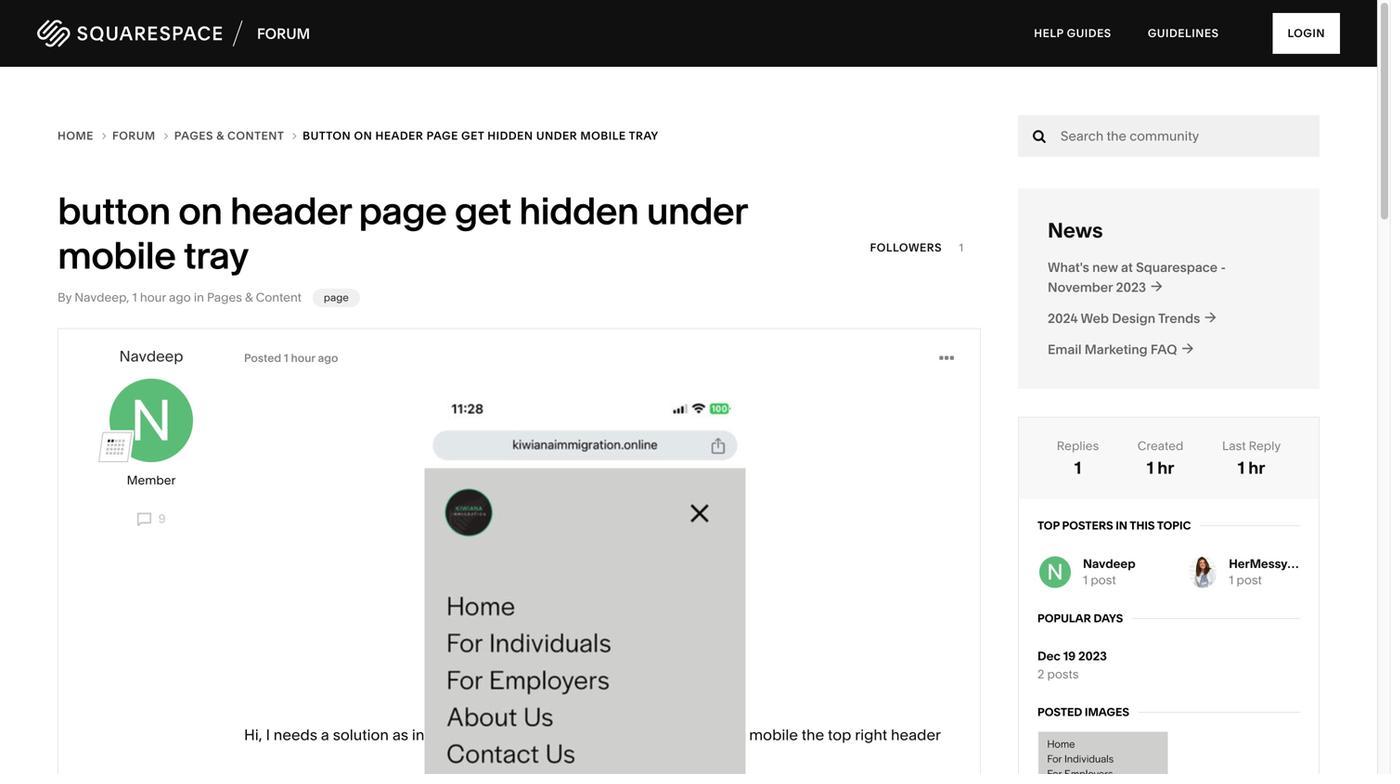 Task type: describe. For each thing, give the bounding box(es) containing it.
pages & content
[[174, 129, 287, 143]]

1 vertical spatial tray
[[184, 233, 248, 278]]

-
[[1221, 259, 1226, 275]]

2023 inside dec 19 2023 2 posts
[[1079, 649, 1107, 664]]

0 vertical spatial under
[[536, 129, 577, 143]]

login
[[1288, 26, 1325, 40]]

in for as
[[412, 726, 425, 744]]

2
[[1038, 667, 1045, 682]]

post for navdeep 1 post
[[1091, 573, 1116, 587]]

9 link
[[137, 512, 166, 527]]

help guides
[[1034, 26, 1112, 40]]

2 vertical spatial navdeep link
[[1083, 556, 1136, 571]]

1 inside hermessybun 1 post
[[1229, 573, 1234, 587]]

posters
[[1062, 519, 1113, 532]]

1 vertical spatial pages & content link
[[207, 290, 302, 305]]

header inside button on header page get hidden under mobile tray
[[230, 188, 351, 234]]

search image
[[1033, 129, 1046, 143]]

help guides link
[[1018, 9, 1128, 58]]

1 inside navdeep 1 post
[[1083, 573, 1088, 587]]

i
[[266, 726, 270, 744]]

design
[[1112, 310, 1156, 326]]

help
[[1034, 26, 1064, 40]]

1 vertical spatial hidden
[[519, 188, 639, 234]]

topic
[[1157, 519, 1191, 532]]

forum
[[112, 129, 159, 143]]

1 horizontal spatial on
[[354, 129, 372, 143]]

by navdeep , 1 hour ago in pages & content
[[58, 290, 302, 305]]

navdeep for navdeep
[[119, 347, 183, 365]]

0 horizontal spatial on
[[178, 188, 222, 234]]

hi,
[[244, 726, 262, 744]]

home
[[58, 129, 97, 143]]

marketing
[[1085, 342, 1148, 357]]

hermessybun image
[[1189, 556, 1217, 588]]

hermessybun 1 post
[[1229, 556, 1311, 587]]

guides
[[1067, 26, 1112, 40]]

news
[[1048, 218, 1103, 243]]

navdeep 1 post
[[1083, 556, 1136, 587]]

posted images
[[1038, 706, 1130, 719]]

followers
[[870, 241, 942, 255]]

guidelines link
[[1131, 9, 1236, 58]]

mobile inside "mobile the top right header"
[[749, 726, 798, 744]]

the
[[802, 726, 824, 744]]

at
[[1121, 259, 1133, 275]]

1 inside last reply 1 hr
[[1238, 457, 1245, 478]]

post for hermessybun 1 post
[[1237, 573, 1262, 587]]

right
[[855, 726, 887, 744]]

0 vertical spatial pages & content link
[[174, 126, 303, 146]]

what's
[[1048, 259, 1090, 275]]

reply
[[1249, 438, 1281, 453]]

hermessybun
[[1229, 556, 1311, 571]]

2024 web design trends
[[1048, 310, 1203, 326]]

0 vertical spatial navdeep link
[[75, 290, 126, 305]]

navdeep image for button on header page get hidden under mobile tray
[[110, 379, 193, 462]]

this
[[1130, 519, 1155, 532]]

last
[[1222, 438, 1246, 453]]

angle right image
[[164, 130, 169, 141]]

0 vertical spatial navdeep
[[75, 290, 126, 305]]

mobile inside button on header page get hidden under mobile tray
[[58, 233, 176, 278]]

last reply 1 hr
[[1222, 438, 1281, 478]]

hr inside created 1 hr
[[1158, 457, 1175, 478]]

needs
[[274, 726, 317, 744]]

1 vertical spatial pages
[[207, 290, 242, 305]]

2023 inside what's new at squarespace - november 2023
[[1116, 279, 1146, 295]]

0 vertical spatial hour
[[140, 290, 166, 305]]

navdeep image for replies
[[1040, 556, 1071, 588]]

dec
[[1038, 649, 1061, 664]]

0 horizontal spatial ago
[[169, 290, 191, 305]]

a
[[321, 726, 329, 744]]

1 horizontal spatial ago
[[318, 352, 338, 365]]

2024
[[1048, 310, 1078, 326]]

forum link
[[112, 126, 174, 146]]

1 vertical spatial get
[[455, 188, 511, 234]]

email marketing faq
[[1048, 342, 1180, 357]]

level 2 image
[[98, 430, 132, 464]]

1 inside created 1 hr
[[1147, 457, 1154, 478]]

posted 1 hour ago
[[244, 352, 338, 365]]

home link
[[58, 126, 112, 146]]

0 vertical spatial hidden
[[488, 129, 533, 143]]

posts
[[1047, 667, 1079, 682]]



Task type: locate. For each thing, give the bounding box(es) containing it.
under inside button on header page get hidden under mobile tray
[[647, 188, 747, 234]]

1 vertical spatial in
[[412, 726, 425, 744]]

1
[[959, 241, 964, 255], [132, 290, 137, 305], [284, 352, 288, 365], [1075, 457, 1082, 478], [1147, 457, 1154, 478], [1238, 457, 1245, 478], [1083, 573, 1088, 587], [1229, 573, 1234, 587]]

1 vertical spatial navdeep link
[[119, 347, 183, 365]]

pages & content link right angle right icon
[[174, 126, 303, 146]]

0 vertical spatial content
[[227, 129, 284, 143]]

2 post from the left
[[1237, 573, 1262, 587]]

19
[[1063, 649, 1076, 664]]

0 vertical spatial navdeep image
[[110, 379, 193, 462]]

2 horizontal spatial header
[[891, 726, 941, 744]]

& right angle right icon
[[216, 129, 224, 143]]

1 horizontal spatial under
[[647, 188, 747, 234]]

0 horizontal spatial button
[[58, 188, 170, 234]]

post up days
[[1091, 573, 1116, 587]]

0 vertical spatial mobile
[[581, 129, 626, 143]]

0 vertical spatial button on header page get hidden under mobile tray
[[303, 129, 659, 143]]

solution
[[333, 726, 389, 744]]

hr down created
[[1158, 457, 1175, 478]]

top
[[828, 726, 852, 744]]

on
[[354, 129, 372, 143], [178, 188, 222, 234]]

1 horizontal spatial mobile
[[581, 129, 626, 143]]

november
[[1048, 279, 1113, 295]]

navdeep image
[[110, 379, 193, 462], [1040, 556, 1071, 588]]

0 horizontal spatial hr
[[1158, 457, 1175, 478]]

posted for posted 1 hour ago
[[244, 352, 281, 365]]

posted for posted images
[[1038, 706, 1083, 719]]

2024 web design trends link
[[1048, 308, 1290, 328]]

hour down page link
[[291, 352, 315, 365]]

button
[[303, 129, 351, 143], [58, 188, 170, 234]]

2 vertical spatial mobile
[[749, 726, 798, 744]]

popular days
[[1038, 612, 1123, 625]]

1 vertical spatial content
[[256, 290, 302, 305]]

1 vertical spatial on
[[178, 188, 222, 234]]

angle right image right home
[[102, 130, 107, 141]]

0 vertical spatial button
[[303, 129, 351, 143]]

navdeep for navdeep 1 post
[[1083, 556, 1136, 571]]

under
[[536, 129, 577, 143], [647, 188, 747, 234]]

1 vertical spatial 2023
[[1079, 649, 1107, 664]]

1 post from the left
[[1091, 573, 1116, 587]]

1 vertical spatial under
[[647, 188, 747, 234]]

in right "as" at the left
[[412, 726, 425, 744]]

member
[[127, 473, 176, 488]]

0 vertical spatial on
[[354, 129, 372, 143]]

1 inside replies 1
[[1075, 457, 1082, 478]]

page
[[427, 129, 458, 143], [359, 188, 447, 234], [324, 292, 349, 304]]

1 horizontal spatial post
[[1237, 573, 1262, 587]]

replies
[[1057, 438, 1099, 453]]

created
[[1138, 438, 1184, 453]]

1 vertical spatial ago
[[318, 352, 338, 365]]

angle right image inside home link
[[102, 130, 107, 141]]

1 horizontal spatial tray
[[629, 129, 659, 143]]

0 vertical spatial tray
[[629, 129, 659, 143]]

0 vertical spatial 2023
[[1116, 279, 1146, 295]]

1 horizontal spatial button
[[303, 129, 351, 143]]

0 horizontal spatial angle right image
[[102, 130, 107, 141]]

1 vertical spatial button
[[58, 188, 170, 234]]

content left page link
[[256, 290, 302, 305]]

1 vertical spatial &
[[245, 290, 253, 305]]

mobile the top right header
[[244, 726, 941, 774]]

angle right image right pages & content
[[293, 130, 297, 141]]

top
[[1038, 519, 1060, 532]]

1 horizontal spatial angle right image
[[293, 130, 297, 141]]

2 angle right image from the left
[[293, 130, 297, 141]]

1 vertical spatial hour
[[291, 352, 315, 365]]

navdeep link down ,
[[119, 347, 183, 365]]

navdeep
[[75, 290, 126, 305], [119, 347, 183, 365], [1083, 556, 1136, 571]]

content right angle right icon
[[227, 129, 284, 143]]

pages & content link up posted 1 hour ago
[[207, 290, 302, 305]]

,
[[126, 290, 129, 305]]

2 vertical spatial navdeep
[[1083, 556, 1136, 571]]

header
[[376, 129, 424, 143], [230, 188, 351, 234], [891, 726, 941, 744]]

1 horizontal spatial &
[[245, 290, 253, 305]]

in for ago
[[194, 290, 204, 305]]

navdeep right by
[[75, 290, 126, 305]]

squarespace
[[1136, 259, 1218, 275]]

0 horizontal spatial navdeep image
[[110, 379, 193, 462]]

more options... image
[[940, 348, 954, 370]]

0 vertical spatial pages
[[174, 129, 213, 143]]

1 horizontal spatial navdeep image
[[1040, 556, 1071, 588]]

by
[[58, 290, 72, 305]]

0 vertical spatial ago
[[169, 290, 191, 305]]

hr inside last reply 1 hr
[[1249, 457, 1266, 478]]

1 horizontal spatial 2023
[[1116, 279, 1146, 295]]

hr
[[1158, 457, 1175, 478], [1249, 457, 1266, 478]]

replies 1
[[1057, 438, 1099, 478]]

0 horizontal spatial under
[[536, 129, 577, 143]]

navdeep down ,
[[119, 347, 183, 365]]

navdeep link down top posters in this topic
[[1083, 556, 1136, 571]]

navdeep image up popular on the right of page
[[1040, 556, 1071, 588]]

as
[[392, 726, 408, 744]]

Search search field
[[1061, 115, 1231, 157]]

trends
[[1158, 310, 1200, 326]]

post inside navdeep 1 post
[[1091, 573, 1116, 587]]

0 vertical spatial get
[[461, 129, 485, 143]]

0 vertical spatial &
[[216, 129, 224, 143]]

what's new at squarespace - november 2023 link
[[1048, 258, 1290, 297]]

top posters in this topic
[[1038, 519, 1191, 532]]

comment image
[[137, 513, 152, 527]]

0 horizontal spatial post
[[1091, 573, 1116, 587]]

post inside hermessybun 1 post
[[1237, 573, 1262, 587]]

what's new at squarespace - november 2023
[[1048, 259, 1226, 295]]

post down hermessybun link
[[1237, 573, 1262, 587]]

squarespace forum image
[[37, 17, 311, 50]]

images
[[1085, 706, 1130, 719]]

1 vertical spatial mobile
[[58, 233, 176, 278]]

tray
[[629, 129, 659, 143], [184, 233, 248, 278]]

navdeep image up member
[[110, 379, 193, 462]]

1 vertical spatial navdeep image
[[1040, 556, 1071, 588]]

0 horizontal spatial posted
[[244, 352, 281, 365]]

login link
[[1273, 13, 1340, 54]]

dec 19 2023 2 posts
[[1038, 649, 1107, 682]]

ago
[[169, 290, 191, 305], [318, 352, 338, 365]]

& up posted 1 hour ago
[[245, 290, 253, 305]]

0 horizontal spatial 2023
[[1079, 649, 1107, 664]]

pages & content link
[[174, 126, 303, 146], [207, 290, 302, 305]]

2023 down at
[[1116, 279, 1146, 295]]

1 horizontal spatial hour
[[291, 352, 315, 365]]

9
[[155, 512, 166, 526]]

guidelines
[[1148, 26, 1219, 40]]

1 vertical spatial page
[[359, 188, 447, 234]]

2023 right 19
[[1079, 649, 1107, 664]]

posted
[[244, 352, 281, 365], [1038, 706, 1083, 719]]

1 horizontal spatial in
[[412, 726, 425, 744]]

in
[[194, 290, 204, 305], [412, 726, 425, 744]]

1 horizontal spatial hr
[[1249, 457, 1266, 478]]

in right ,
[[194, 290, 204, 305]]

0 vertical spatial in
[[194, 290, 204, 305]]

email
[[1048, 342, 1082, 357]]

email marketing faq link
[[1048, 339, 1290, 359]]

web
[[1081, 310, 1109, 326]]

1 horizontal spatial header
[[376, 129, 424, 143]]

2 horizontal spatial mobile
[[749, 726, 798, 744]]

ago right ,
[[169, 290, 191, 305]]

angle right image for pages & content
[[293, 130, 297, 141]]

&
[[216, 129, 224, 143], [245, 290, 253, 305]]

2 vertical spatial header
[[891, 726, 941, 744]]

1 horizontal spatial posted
[[1038, 706, 1083, 719]]

0 vertical spatial page
[[427, 129, 458, 143]]

angle right image for home
[[102, 130, 107, 141]]

hi, i needs a solution as in
[[244, 726, 425, 744]]

navdeep down top posters in this topic
[[1083, 556, 1136, 571]]

2023
[[1116, 279, 1146, 295], [1079, 649, 1107, 664]]

0 horizontal spatial mobile
[[58, 233, 176, 278]]

angle right image
[[102, 130, 107, 141], [293, 130, 297, 141]]

0 horizontal spatial header
[[230, 188, 351, 234]]

1 vertical spatial button on header page get hidden under mobile tray
[[58, 188, 747, 278]]

0 vertical spatial posted
[[244, 352, 281, 365]]

2 hr from the left
[[1249, 457, 1266, 478]]

1 vertical spatial posted
[[1038, 706, 1083, 719]]

1 vertical spatial header
[[230, 188, 351, 234]]

hour
[[140, 290, 166, 305], [291, 352, 315, 365]]

1 vertical spatial navdeep
[[119, 347, 183, 365]]

hr down the reply
[[1249, 457, 1266, 478]]

0 horizontal spatial tray
[[184, 233, 248, 278]]

hermessybun link
[[1229, 556, 1311, 571]]

in
[[1116, 519, 1128, 532]]

navdeep link
[[75, 290, 126, 305], [119, 347, 183, 365], [1083, 556, 1136, 571]]

ago down page link
[[318, 352, 338, 365]]

navdeep link right by
[[75, 290, 126, 305]]

header inside "mobile the top right header"
[[891, 726, 941, 744]]

days
[[1094, 612, 1123, 625]]

pages
[[174, 129, 213, 143], [207, 290, 242, 305]]

get
[[461, 129, 485, 143], [455, 188, 511, 234]]

1 angle right image from the left
[[102, 130, 107, 141]]

page link
[[313, 289, 360, 307]]

0 horizontal spatial hour
[[140, 290, 166, 305]]

1 hr from the left
[[1158, 457, 1175, 478]]

0 horizontal spatial &
[[216, 129, 224, 143]]

img_fcd6789f9f61 1.thumb.jpeg.16c6c7f528ad2c787f7459d352c8fd35.jpeg image
[[425, 388, 746, 774]]

mobile
[[581, 129, 626, 143], [58, 233, 176, 278], [749, 726, 798, 744]]

0 horizontal spatial in
[[194, 290, 204, 305]]

hour right ,
[[140, 290, 166, 305]]

created 1 hr
[[1138, 438, 1184, 478]]

hidden
[[488, 129, 533, 143], [519, 188, 639, 234]]

0 vertical spatial header
[[376, 129, 424, 143]]

popular
[[1038, 612, 1091, 625]]

new
[[1093, 259, 1118, 275]]

post
[[1091, 573, 1116, 587], [1237, 573, 1262, 587]]

button on header page get hidden under mobile tray
[[303, 129, 659, 143], [58, 188, 747, 278]]

2 vertical spatial page
[[324, 292, 349, 304]]

faq
[[1151, 342, 1177, 357]]



Task type: vqa. For each thing, say whether or not it's contained in the screenshot.
right The With
no



